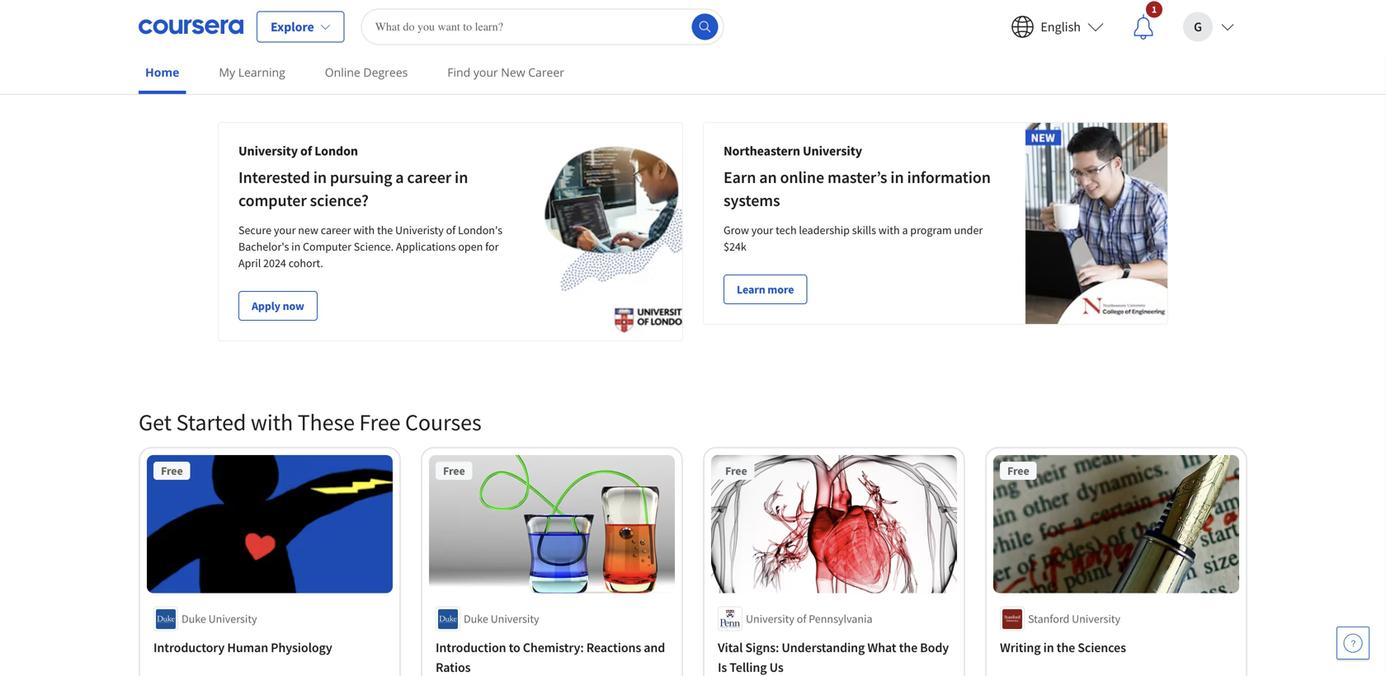 Task type: locate. For each thing, give the bounding box(es) containing it.
0 horizontal spatial career
[[321, 223, 351, 238]]

signs:
[[746, 640, 779, 657]]

courses
[[405, 408, 482, 437]]

the up the science.
[[377, 223, 393, 238]]

earn
[[724, 167, 756, 188]]

science.
[[354, 239, 394, 254]]

with left these
[[251, 408, 293, 437]]

is
[[718, 660, 727, 677]]

2 horizontal spatial of
[[797, 612, 807, 627]]

your left new
[[274, 223, 296, 238]]

london's
[[458, 223, 503, 238]]

0 horizontal spatial the
[[377, 223, 393, 238]]

in right master's
[[891, 167, 904, 188]]

your inside 'secure your new career with the univeristy of london's bachelor's in computer science. applications open for april 2024 cohort.'
[[274, 223, 296, 238]]

leadership
[[799, 223, 850, 238]]

in inside get started with these free courses collection element
[[1044, 640, 1055, 657]]

interested
[[239, 167, 310, 188]]

university
[[239, 143, 298, 159], [803, 143, 863, 159], [209, 612, 257, 627], [491, 612, 540, 627], [746, 612, 795, 627], [1072, 612, 1121, 627]]

sciences
[[1078, 640, 1127, 657]]

in up 'cohort.'
[[291, 239, 301, 254]]

program
[[911, 223, 952, 238]]

the inside vital signs: understanding what the body is telling us
[[899, 640, 918, 657]]

more right 8
[[190, 9, 217, 24]]

1 vertical spatial of
[[446, 223, 456, 238]]

your inside the grow your tech leadership skills with a program under $24k
[[752, 223, 774, 238]]

1 horizontal spatial with
[[354, 223, 375, 238]]

a
[[396, 167, 404, 188], [903, 223, 908, 238]]

duke university
[[182, 612, 257, 627], [464, 612, 540, 627]]

1 horizontal spatial duke university
[[464, 612, 540, 627]]

1 vertical spatial career
[[321, 223, 351, 238]]

with inside the grow your tech leadership skills with a program under $24k
[[879, 223, 900, 238]]

of inside 'secure your new career with the univeristy of london's bachelor's in computer science. applications open for april 2024 cohort.'
[[446, 223, 456, 238]]

0 horizontal spatial a
[[396, 167, 404, 188]]

in
[[313, 167, 327, 188], [455, 167, 468, 188], [891, 167, 904, 188], [291, 239, 301, 254], [1044, 640, 1055, 657]]

duke university for introductory
[[182, 612, 257, 627]]

with inside 'secure your new career with the univeristy of london's bachelor's in computer science. applications open for april 2024 cohort.'
[[354, 223, 375, 238]]

get started with these free courses
[[139, 408, 482, 437]]

2 horizontal spatial with
[[879, 223, 900, 238]]

more
[[190, 9, 217, 24], [768, 282, 794, 297]]

university of pennsylvania
[[746, 612, 873, 627]]

of
[[301, 143, 312, 159], [446, 223, 456, 238], [797, 612, 807, 627]]

university up signs:
[[746, 612, 795, 627]]

northeastern
[[724, 143, 801, 159]]

your
[[474, 64, 498, 80], [274, 223, 296, 238], [752, 223, 774, 238]]

free for introduction to chemistry:  reactions and ratios
[[443, 464, 465, 479]]

in right writing
[[1044, 640, 1055, 657]]

of inside get started with these free courses collection element
[[797, 612, 807, 627]]

university inside university of london interested in pursuing a career in computer science?
[[239, 143, 298, 159]]

a inside university of london interested in pursuing a career in computer science?
[[396, 167, 404, 188]]

university up the introductory human physiology
[[209, 612, 257, 627]]

1 horizontal spatial the
[[899, 640, 918, 657]]

1 vertical spatial a
[[903, 223, 908, 238]]

northeastern university earn an online master's in information systems
[[724, 143, 991, 211]]

duke up introduction
[[464, 612, 489, 627]]

duke university up to
[[464, 612, 540, 627]]

1 duke from the left
[[182, 612, 206, 627]]

vital signs: understanding what the body is telling us
[[718, 640, 949, 677]]

0 vertical spatial a
[[396, 167, 404, 188]]

apply now
[[252, 299, 304, 314]]

2 vertical spatial of
[[797, 612, 807, 627]]

ratios
[[436, 660, 471, 677]]

to
[[509, 640, 521, 657]]

career inside 'secure your new career with the univeristy of london's bachelor's in computer science. applications open for april 2024 cohort.'
[[321, 223, 351, 238]]

learning
[[238, 64, 285, 80]]

0 vertical spatial career
[[407, 167, 452, 188]]

my
[[219, 64, 235, 80]]

apply
[[252, 299, 281, 314]]

university up master's
[[803, 143, 863, 159]]

career up univeristy
[[407, 167, 452, 188]]

duke up introductory
[[182, 612, 206, 627]]

writing in the sciences link
[[1000, 639, 1233, 658]]

english
[[1041, 19, 1081, 35]]

started
[[176, 408, 246, 437]]

with up the science.
[[354, 223, 375, 238]]

for
[[485, 239, 499, 254]]

of for university of london interested in pursuing a career in computer science?
[[301, 143, 312, 159]]

systems
[[724, 190, 781, 211]]

0 vertical spatial more
[[190, 9, 217, 24]]

stanford university
[[1029, 612, 1121, 627]]

free for vital signs: understanding what the body is telling us
[[726, 464, 748, 479]]

with right the "skills"
[[879, 223, 900, 238]]

introduction
[[436, 640, 506, 657]]

duke for introduction
[[464, 612, 489, 627]]

these
[[298, 408, 355, 437]]

help center image
[[1344, 634, 1364, 654]]

0 horizontal spatial of
[[301, 143, 312, 159]]

my learning link
[[212, 54, 292, 91]]

learn
[[737, 282, 766, 297]]

university inside 'northeastern university earn an online master's in information systems'
[[803, 143, 863, 159]]

information
[[908, 167, 991, 188]]

more right learn
[[768, 282, 794, 297]]

secure your new career with the univeristy of london's bachelor's in computer science. applications open for april 2024 cohort.
[[239, 223, 503, 271]]

a inside the grow your tech leadership skills with a program under $24k
[[903, 223, 908, 238]]

secure
[[239, 223, 272, 238]]

of left london
[[301, 143, 312, 159]]

0 horizontal spatial with
[[251, 408, 293, 437]]

vital
[[718, 640, 743, 657]]

of left london's at the left of the page
[[446, 223, 456, 238]]

telling
[[730, 660, 767, 677]]

career up computer
[[321, 223, 351, 238]]

None search field
[[361, 9, 725, 45]]

0 horizontal spatial your
[[274, 223, 296, 238]]

1 horizontal spatial of
[[446, 223, 456, 238]]

the inside 'secure your new career with the univeristy of london's bachelor's in computer science. applications open for april 2024 cohort.'
[[377, 223, 393, 238]]

writing in the sciences
[[1000, 640, 1127, 657]]

univeristy
[[395, 223, 444, 238]]

with
[[354, 223, 375, 238], [879, 223, 900, 238], [251, 408, 293, 437]]

1 horizontal spatial a
[[903, 223, 908, 238]]

1 vertical spatial more
[[768, 282, 794, 297]]

stanford
[[1029, 612, 1070, 627]]

1 horizontal spatial more
[[768, 282, 794, 297]]

1 horizontal spatial duke
[[464, 612, 489, 627]]

the
[[377, 223, 393, 238], [899, 640, 918, 657], [1057, 640, 1076, 657]]

explore
[[271, 19, 314, 35]]

1 horizontal spatial career
[[407, 167, 452, 188]]

1 duke university from the left
[[182, 612, 257, 627]]

show 8 more
[[152, 9, 217, 24]]

the down the stanford university on the right bottom
[[1057, 640, 1076, 657]]

introduction to chemistry:  reactions and ratios link
[[436, 639, 669, 677]]

your left 'tech'
[[752, 223, 774, 238]]

a right pursuing
[[396, 167, 404, 188]]

free for writing in the sciences
[[1008, 464, 1030, 479]]

tech
[[776, 223, 797, 238]]

2 duke from the left
[[464, 612, 489, 627]]

bachelor's
[[239, 239, 289, 254]]

1
[[1152, 3, 1157, 16]]

career
[[407, 167, 452, 188], [321, 223, 351, 238]]

free
[[359, 408, 401, 437], [161, 464, 183, 479], [443, 464, 465, 479], [726, 464, 748, 479], [1008, 464, 1030, 479]]

0 horizontal spatial more
[[190, 9, 217, 24]]

show 8 more button
[[139, 2, 230, 31]]

your for in
[[274, 223, 296, 238]]

online degrees link
[[318, 54, 415, 91]]

the left body
[[899, 640, 918, 657]]

free for introductory human physiology
[[161, 464, 183, 479]]

university up interested
[[239, 143, 298, 159]]

vital signs: understanding what the body is telling us link
[[718, 639, 951, 677]]

0 vertical spatial of
[[301, 143, 312, 159]]

of inside university of london interested in pursuing a career in computer science?
[[301, 143, 312, 159]]

0 horizontal spatial duke university
[[182, 612, 257, 627]]

2 horizontal spatial your
[[752, 223, 774, 238]]

applications
[[396, 239, 456, 254]]

skills
[[853, 223, 877, 238]]

of up understanding on the right bottom
[[797, 612, 807, 627]]

my learning
[[219, 64, 285, 80]]

duke university up the introductory human physiology
[[182, 612, 257, 627]]

the inside writing in the sciences link
[[1057, 640, 1076, 657]]

0 horizontal spatial duke
[[182, 612, 206, 627]]

a for with
[[903, 223, 908, 238]]

your right find
[[474, 64, 498, 80]]

a left program
[[903, 223, 908, 238]]

get started with these free courses collection element
[[129, 381, 1258, 677]]

2 horizontal spatial the
[[1057, 640, 1076, 657]]

career
[[528, 64, 565, 80]]

2 duke university from the left
[[464, 612, 540, 627]]

more inside "button"
[[190, 9, 217, 24]]

now
[[283, 299, 304, 314]]



Task type: describe. For each thing, give the bounding box(es) containing it.
based on your recent views collection element
[[129, 0, 1258, 58]]

g
[[1194, 19, 1203, 35]]

of for university of pennsylvania
[[797, 612, 807, 627]]

home
[[145, 64, 179, 80]]

2024
[[263, 256, 286, 271]]

interested in pursuing a career in computer science? link
[[239, 167, 468, 211]]

in inside 'secure your new career with the univeristy of london's bachelor's in computer science. applications open for april 2024 cohort.'
[[291, 239, 301, 254]]

introduction to chemistry:  reactions and ratios
[[436, 640, 666, 677]]

master's
[[828, 167, 888, 188]]

online
[[325, 64, 361, 80]]

computer
[[239, 190, 307, 211]]

in up the science?
[[313, 167, 327, 188]]

coursera image
[[139, 14, 244, 40]]

reactions
[[587, 640, 642, 657]]

new
[[298, 223, 319, 238]]

8
[[182, 9, 188, 24]]

open
[[458, 239, 483, 254]]

physiology
[[271, 640, 332, 657]]

explore button
[[257, 11, 345, 43]]

under
[[955, 223, 983, 238]]

computer
[[303, 239, 352, 254]]

us
[[770, 660, 784, 677]]

in inside 'northeastern university earn an online master's in information systems'
[[891, 167, 904, 188]]

science?
[[310, 190, 369, 211]]

1 button
[[1118, 0, 1171, 53]]

find your new career
[[448, 64, 565, 80]]

new
[[501, 64, 525, 80]]

online
[[780, 167, 825, 188]]

apply now link
[[239, 291, 318, 321]]

introductory human physiology
[[154, 640, 332, 657]]

duke university for introduction
[[464, 612, 540, 627]]

show
[[152, 9, 180, 24]]

home link
[[139, 54, 186, 94]]

grow
[[724, 223, 749, 238]]

in up london's at the left of the page
[[455, 167, 468, 188]]

understanding
[[782, 640, 865, 657]]

What do you want to learn? text field
[[361, 9, 725, 45]]

your for systems
[[752, 223, 774, 238]]

online degrees
[[325, 64, 408, 80]]

$24k
[[724, 239, 747, 254]]

duke for introductory
[[182, 612, 206, 627]]

grow your tech leadership skills with a program under $24k
[[724, 223, 983, 254]]

find your new career link
[[441, 54, 571, 91]]

human
[[227, 640, 268, 657]]

1 horizontal spatial your
[[474, 64, 498, 80]]

degrees
[[364, 64, 408, 80]]

introductory
[[154, 640, 225, 657]]

what
[[868, 640, 897, 657]]

london
[[315, 143, 358, 159]]

find
[[448, 64, 471, 80]]

career inside university of london interested in pursuing a career in computer science?
[[407, 167, 452, 188]]

april
[[239, 256, 261, 271]]

introductory human physiology link
[[154, 639, 386, 658]]

chemistry:
[[523, 640, 584, 657]]

and
[[644, 640, 666, 657]]

university up to
[[491, 612, 540, 627]]

a for pursuing
[[396, 167, 404, 188]]

english button
[[998, 0, 1118, 53]]

university of london interested in pursuing a career in computer science?
[[239, 143, 468, 211]]

g button
[[1171, 0, 1248, 53]]

body
[[921, 640, 949, 657]]

university up sciences
[[1072, 612, 1121, 627]]

an
[[760, 167, 777, 188]]

get
[[139, 408, 172, 437]]

pursuing
[[330, 167, 392, 188]]

pennsylvania
[[809, 612, 873, 627]]

learn more link
[[724, 275, 808, 305]]

cohort.
[[289, 256, 323, 271]]

learn more
[[737, 282, 794, 297]]



Task type: vqa. For each thing, say whether or not it's contained in the screenshot.
Home "link"
yes



